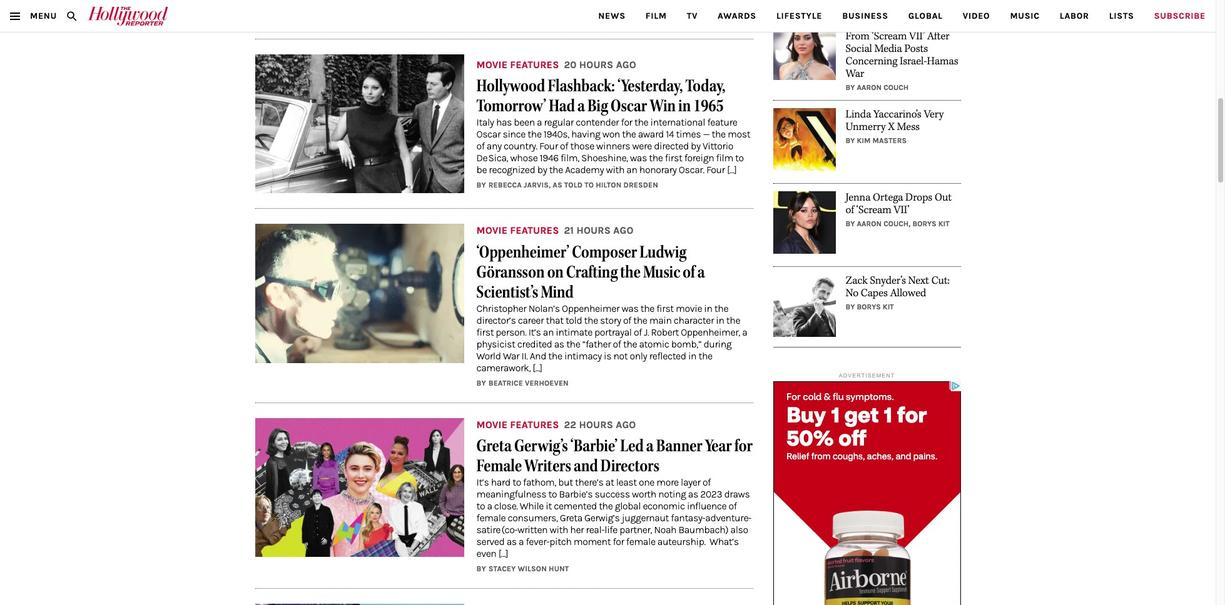 Task type: locate. For each thing, give the bounding box(es) containing it.
was right story
[[622, 303, 639, 315]]

in right movie
[[704, 303, 713, 315]]

hamas
[[927, 54, 959, 68]]

in inside hollywood flashback: 'yesterday, today, tomorrow' had a big oscar win in 1965 italy has been a regular contender for the international feature oscar since the 1940s, having won the award 14 times — the most of any country. four of those winners were directed by vittorio de sica, whose 1946 film, shoeshine, was the first foreign film to be recognized by the academy with an honorary oscar. four […]
[[678, 96, 691, 117]]

aaron couch link down ortega
[[857, 220, 909, 229]]

1 vertical spatial borys kit link
[[857, 303, 894, 312]]

a
[[578, 96, 585, 117], [537, 116, 542, 128], [698, 262, 705, 283], [742, 326, 747, 338], [646, 436, 654, 457], [487, 501, 492, 513], [519, 536, 524, 548]]

be
[[477, 164, 487, 176]]

1 vertical spatial kit
[[883, 303, 894, 312]]

aaron couch link for aaron
[[857, 220, 909, 229]]

greta down barbie's
[[560, 513, 583, 524]]

0 vertical spatial ago
[[616, 59, 636, 71]]

war down social
[[846, 67, 864, 81]]

'scream inside "melissa barrera dropped from 'scream vii' after social media posts concerning israel-hamas war by aaron couch"
[[872, 29, 907, 43]]

hours for composer
[[577, 225, 611, 237]]

2 vertical spatial movie
[[477, 419, 508, 431]]

whose
[[510, 152, 538, 164]]

2 vertical spatial features
[[510, 419, 559, 431]]

3 movie features link from the top
[[477, 419, 559, 431]]

0 vertical spatial movie features link
[[477, 59, 559, 71]]

success
[[595, 489, 630, 501]]

of right is
[[613, 338, 621, 350]]

tomorrow'
[[477, 96, 546, 117]]

1 by link from the top
[[846, 83, 857, 92]]

2 movie from the top
[[477, 225, 508, 237]]

war inside "melissa barrera dropped from 'scream vii' after social media posts concerning israel-hamas war by aaron couch"
[[846, 67, 864, 81]]

1 vertical spatial gerwig's
[[585, 513, 620, 524]]

music up movie
[[643, 262, 680, 283]]

by link for jenna ortega drops out of 'scream vii'
[[846, 220, 857, 229]]

1 vertical spatial an
[[543, 326, 554, 338]]

2 by link from the top
[[846, 137, 857, 145]]

fantasy-
[[671, 513, 706, 524]]

by down no
[[846, 303, 855, 312]]

hollywood flashback: 'yesterday, today, tomorrow' had a big oscar win in 1965 italy has been a regular contender for the international feature oscar since the 1940s, having won the award 14 times — the most of any country. four of those winners were directed by vittorio de sica, whose 1946 film, shoeshine, was the first foreign film to be recognized by the academy with an honorary oscar. four […]
[[477, 76, 750, 176]]

1 vertical spatial features
[[510, 225, 559, 237]]

2 horizontal spatial […]
[[727, 164, 737, 176]]

0 vertical spatial for
[[621, 116, 633, 128]]

it's left that at bottom left
[[529, 326, 541, 338]]

told down the academy
[[564, 181, 583, 190]]

borys down capes
[[857, 303, 881, 312]]

feature
[[707, 116, 738, 128]]

of left ortega
[[846, 203, 854, 217]]

oscar.
[[679, 164, 704, 176]]

for right won
[[621, 116, 633, 128]]

robert
[[651, 326, 679, 338]]

0 vertical spatial by
[[691, 140, 701, 152]]

year
[[705, 436, 732, 457]]

1 vertical spatial for
[[735, 436, 753, 457]]

1940s,
[[544, 128, 569, 140]]

first
[[665, 152, 682, 164], [657, 303, 674, 315], [477, 326, 494, 338]]

0 vertical spatial aaron
[[857, 83, 882, 92]]

21
[[564, 225, 574, 237]]

'oppenheimer'
[[477, 242, 570, 263]]

film
[[646, 10, 667, 21]]

0 vertical spatial movie
[[477, 59, 508, 71]]

layer
[[681, 477, 701, 489]]

video
[[963, 10, 990, 21]]

any
[[487, 140, 502, 152]]

borys inside jenna ortega drops out of 'scream vii' by aaron couch , borys kit
[[913, 220, 937, 229]]

0 horizontal spatial it's
[[477, 477, 489, 489]]

2 couch from the top
[[884, 220, 909, 229]]

1 horizontal spatial it's
[[529, 326, 541, 338]]

to left but
[[549, 489, 557, 501]]

with left her
[[550, 524, 568, 536]]

but
[[558, 477, 573, 489]]

2 vertical spatial […]
[[499, 548, 508, 560]]

0 vertical spatial was
[[630, 152, 647, 164]]

gerwig's up moment in the left bottom of the page
[[585, 513, 620, 524]]

movie for 'oppenheimer' composer ludwig göransson on crafting the music of a scientist's mind
[[477, 225, 508, 237]]

1 horizontal spatial with
[[606, 164, 625, 176]]

kit down capes
[[883, 303, 894, 312]]

vii' left after
[[909, 29, 925, 43]]

1 vertical spatial it's
[[477, 477, 489, 489]]

four down vittorio
[[706, 164, 725, 176]]

won
[[602, 128, 620, 140]]

0 horizontal spatial kit
[[883, 303, 894, 312]]

kim
[[857, 137, 871, 145]]

of right the layer
[[703, 477, 711, 489]]

1 vertical spatial war
[[503, 350, 520, 362]]

ago up led
[[616, 419, 636, 431]]

female down "juggernaut"
[[626, 536, 656, 548]]

0 vertical spatial first
[[665, 152, 682, 164]]

vittorio
[[703, 140, 733, 152]]

by link up "linda"
[[846, 83, 857, 92]]

1 vertical spatial 'scream
[[856, 203, 892, 217]]

2 vertical spatial hours
[[579, 419, 613, 431]]

0 vertical spatial female
[[477, 513, 506, 524]]

[…] down vittorio
[[727, 164, 737, 176]]

1 horizontal spatial oscar
[[611, 96, 647, 117]]

0 vertical spatial 'scream
[[872, 29, 907, 43]]

subscribe
[[1154, 11, 1206, 21]]

oscar up 'de sica,'
[[477, 128, 501, 140]]

vii' up ,
[[894, 203, 910, 217]]

0 vertical spatial borys kit link
[[913, 220, 950, 229]]

2023
[[700, 489, 722, 501]]

greta up hard
[[477, 436, 512, 457]]

by left kim
[[846, 137, 855, 145]]

1 horizontal spatial gerwig's
[[585, 513, 620, 524]]

0 horizontal spatial borys
[[857, 303, 881, 312]]

1 vertical spatial ago
[[613, 225, 634, 237]]

to right film
[[735, 152, 744, 164]]

drops
[[906, 191, 933, 205]]

1 horizontal spatial greta
[[560, 513, 583, 524]]

1 horizontal spatial an
[[627, 164, 637, 176]]

1 vertical spatial hours
[[577, 225, 611, 237]]

advertisement region
[[773, 382, 961, 606]]

film link
[[646, 10, 667, 21]]

an
[[627, 164, 637, 176], [543, 326, 554, 338]]

1 vertical spatial movie
[[477, 225, 508, 237]]

war left ii.
[[503, 350, 520, 362]]

illustration of linda yaccarino hanging off a giant x (app) icon that is surrounded by fire image
[[773, 108, 836, 171]]

couch down jenna ortega drops out of 'scream vii' link
[[884, 220, 909, 229]]

features up 'oppenheimer'
[[510, 225, 559, 237]]

it's
[[529, 326, 541, 338], [477, 477, 489, 489]]

consumers,
[[508, 513, 558, 524]]

vii' inside "melissa barrera dropped from 'scream vii' after social media posts concerning israel-hamas war by aaron couch"
[[909, 29, 925, 43]]

0 horizontal spatial borys kit link
[[857, 303, 894, 312]]

0 horizontal spatial music
[[643, 262, 680, 283]]

0 vertical spatial features
[[510, 59, 559, 71]]

0 vertical spatial greta
[[477, 436, 512, 457]]

by up 'jarvis,'
[[537, 164, 547, 176]]

from
[[846, 29, 870, 43]]

kit down "out"
[[939, 220, 950, 229]]

2 vertical spatial movie features link
[[477, 419, 559, 431]]

0 horizontal spatial […]
[[499, 548, 508, 560]]

music link
[[1010, 10, 1040, 21]]

aaron couch link
[[857, 83, 909, 92], [857, 220, 909, 229]]

since
[[503, 128, 526, 140]]

0 horizontal spatial war
[[503, 350, 520, 362]]

the up oppenheimer,
[[715, 303, 728, 315]]

movie up female
[[477, 419, 508, 431]]

0 horizontal spatial an
[[543, 326, 554, 338]]

borys kit link right ,
[[913, 220, 950, 229]]

0 vertical spatial hours
[[579, 59, 614, 71]]

1 vertical spatial oscar
[[477, 128, 501, 140]]

1 vertical spatial female
[[626, 536, 656, 548]]

22 hours ago element
[[564, 419, 636, 431]]

0 vertical spatial vii'
[[909, 29, 925, 43]]

oscar right the big on the top of the page
[[611, 96, 647, 117]]

1 vertical spatial with
[[550, 524, 568, 536]]

there's
[[575, 477, 604, 489]]

in right win
[[678, 96, 691, 117]]

noting
[[658, 489, 686, 501]]

4 by link from the top
[[846, 303, 857, 312]]

0 vertical spatial four
[[539, 140, 558, 152]]

banner
[[656, 436, 703, 457]]

music right video link
[[1010, 10, 1040, 21]]

[…] inside greta gerwig's 'barbie' led a banner year for female writers and directors it's hard to fathom, but there's at least one more layer of meaningfulness to barbie's success worth noting as 2023 draws to a close. while it cemented the global economic influence of female consumers, greta gerwig's juggernaut fantasy-adventure- satire (co-written with her real-life partner, noah baumbach) also served as a fever-pitch moment for female auteurship.  what's even […]
[[499, 548, 508, 560]]

0 horizontal spatial with
[[550, 524, 568, 536]]

an down nolan's
[[543, 326, 554, 338]]

1 aaron couch link from the top
[[857, 83, 909, 92]]

0 vertical spatial kit
[[939, 220, 950, 229]]

foreign
[[684, 152, 714, 164]]

of left the j.
[[634, 326, 642, 338]]

the up during
[[726, 315, 740, 326]]

aaron couch link for media
[[857, 83, 909, 92]]

what's
[[710, 536, 739, 548]]

in up during
[[716, 315, 724, 326]]

the inside greta gerwig's 'barbie' led a banner year for female writers and directors it's hard to fathom, but there's at least one more layer of meaningfulness to barbie's success worth noting as 2023 draws to a close. while it cemented the global economic influence of female consumers, greta gerwig's juggernaut fantasy-adventure- satire (co-written with her real-life partner, noah baumbach) also served as a fever-pitch moment for female auteurship.  what's even […]
[[599, 501, 613, 513]]

cut:
[[932, 274, 950, 288]]

1 horizontal spatial four
[[706, 164, 725, 176]]

with inside greta gerwig's 'barbie' led a banner year for female writers and directors it's hard to fathom, but there's at least one more layer of meaningfulness to barbie's success worth noting as 2023 draws to a close. while it cemented the global economic influence of female consumers, greta gerwig's juggernaut fantasy-adventure- satire (co-written with her real-life partner, noah baumbach) also served as a fever-pitch moment for female auteurship.  what's even […]
[[550, 524, 568, 536]]

0 vertical spatial borys
[[913, 220, 937, 229]]

couch up the yaccarino's
[[884, 83, 909, 92]]

told right that at bottom left
[[566, 315, 582, 326]]

1 features from the top
[[510, 59, 559, 71]]

movie
[[477, 59, 508, 71], [477, 225, 508, 237], [477, 419, 508, 431]]

2 aaron couch link from the top
[[857, 220, 909, 229]]

22
[[564, 419, 577, 431]]

0 vertical spatial aaron couch link
[[857, 83, 909, 92]]

by link down no
[[846, 303, 857, 312]]

winners
[[596, 140, 630, 152]]

it's inside greta gerwig's 'barbie' led a banner year for female writers and directors it's hard to fathom, but there's at least one more layer of meaningfulness to barbie's success worth noting as 2023 draws to a close. while it cemented the global economic influence of female consumers, greta gerwig's juggernaut fantasy-adventure- satire (co-written with her real-life partner, noah baumbach) also served as a fever-pitch moment for female auteurship.  what's even […]
[[477, 477, 489, 489]]

music
[[1010, 10, 1040, 21], [643, 262, 680, 283]]

directors
[[601, 456, 660, 477]]

first up robert
[[657, 303, 674, 315]]

it's left hard
[[477, 477, 489, 489]]

kit inside jenna ortega drops out of 'scream vii' by aaron couch , borys kit
[[939, 220, 950, 229]]

cemented
[[554, 501, 597, 513]]

yaccarino's
[[874, 108, 922, 121]]

ago up 'yesterday,
[[616, 59, 636, 71]]

female up served
[[477, 513, 506, 524]]

0 horizontal spatial gerwig's
[[514, 436, 568, 457]]

1 vertical spatial was
[[622, 303, 639, 315]]

1 vertical spatial […]
[[533, 362, 542, 374]]

3 features from the top
[[510, 419, 559, 431]]

aaron down jenna
[[857, 220, 882, 229]]

ortega
[[873, 191, 903, 205]]

honorary
[[639, 164, 677, 176]]

features for greta
[[510, 419, 559, 431]]

by link down unmerry
[[846, 137, 857, 145]]

0 vertical spatial […]
[[727, 164, 737, 176]]

2 movie features link from the top
[[477, 225, 559, 237]]

tv link
[[687, 10, 698, 21]]

aaron down concerning
[[857, 83, 882, 92]]

1 horizontal spatial war
[[846, 67, 864, 81]]

20 hours ago element
[[564, 59, 636, 71]]

3 by link from the top
[[846, 220, 857, 229]]

1 aaron from the top
[[857, 83, 882, 92]]

by down be
[[477, 181, 486, 190]]

by
[[691, 140, 701, 152], [537, 164, 547, 176]]

with
[[606, 164, 625, 176], [550, 524, 568, 536]]

3 movie from the top
[[477, 419, 508, 431]]

features up hollywood
[[510, 59, 559, 71]]

borys kit link down capes
[[857, 303, 894, 312]]

kit
[[939, 220, 950, 229], [883, 303, 894, 312]]

was inside hollywood flashback: 'yesterday, today, tomorrow' had a big oscar win in 1965 italy has been a regular contender for the international feature oscar since the 1940s, having won the award 14 times — the most of any country. four of those winners were directed by vittorio de sica, whose 1946 film, shoeshine, was the first foreign film to be recognized by the academy with an honorary oscar. four […]
[[630, 152, 647, 164]]

by down jenna
[[846, 220, 855, 229]]

1 vertical spatial movie features link
[[477, 225, 559, 237]]

the right —
[[712, 128, 726, 140]]

0 vertical spatial couch
[[884, 83, 909, 92]]

international
[[651, 116, 705, 128]]

a up movie
[[698, 262, 705, 283]]

by inside linda yaccarino's very unmerry x mess by kim masters
[[846, 137, 855, 145]]

by rebecca jarvis, as told to hilton dresden
[[477, 181, 658, 190]]

1 vertical spatial borys
[[857, 303, 881, 312]]

2 vertical spatial ago
[[616, 419, 636, 431]]

1 movie features link from the top
[[477, 59, 559, 71]]

jenna ortega image
[[773, 192, 836, 254]]

1 vertical spatial greta
[[560, 513, 583, 524]]

hours up 'barbie'
[[579, 419, 613, 431]]

country.
[[504, 140, 537, 152]]

couch inside jenna ortega drops out of 'scream vii' by aaron couch , borys kit
[[884, 220, 909, 229]]

1 vertical spatial told
[[566, 315, 582, 326]]

a right led
[[646, 436, 654, 457]]

video link
[[963, 10, 990, 21]]

0 vertical spatial with
[[606, 164, 625, 176]]

melissa
[[846, 17, 879, 31]]

1 horizontal spatial […]
[[533, 362, 542, 374]]

1 vertical spatial aaron couch link
[[857, 220, 909, 229]]

1 vertical spatial couch
[[884, 220, 909, 229]]

a left fever-
[[519, 536, 524, 548]]

1 vertical spatial vii'
[[894, 203, 910, 217]]

in right reflected
[[688, 350, 697, 362]]

israel-
[[900, 54, 927, 68]]

by link
[[846, 83, 857, 92], [846, 137, 857, 145], [846, 220, 857, 229], [846, 303, 857, 312]]

0 vertical spatial war
[[846, 67, 864, 81]]

the right and
[[548, 350, 562, 362]]

led
[[620, 436, 644, 457]]

aaron couch link down concerning
[[857, 83, 909, 92]]

ago up "composer"
[[613, 225, 634, 237]]

[…] up stacey
[[499, 548, 508, 560]]

0 vertical spatial it's
[[529, 326, 541, 338]]

of left any
[[477, 140, 485, 152]]

[…] inside hollywood flashback: 'yesterday, today, tomorrow' had a big oscar win in 1965 italy has been a regular contender for the international feature oscar since the 1940s, having won the award 14 times — the most of any country. four of those winners were directed by vittorio de sica, whose 1946 film, shoeshine, was the first foreign film to be recognized by the academy with an honorary oscar. four […]
[[727, 164, 737, 176]]

partner,
[[620, 524, 652, 536]]

hours up "composer"
[[577, 225, 611, 237]]

greta gerwig's 'barbie' led a banner year for female writers and directors it's hard to fathom, but there's at least one more layer of meaningfulness to barbie's success worth noting as 2023 draws to a close. while it cemented the global economic influence of female consumers, greta gerwig's juggernaut fantasy-adventure- satire (co-written with her real-life partner, noah baumbach) also served as a fever-pitch moment for female auteurship.  what's even […]
[[477, 436, 753, 560]]

2 aaron from the top
[[857, 220, 882, 229]]

1 horizontal spatial borys kit link
[[913, 220, 950, 229]]

hours right 20 on the top left
[[579, 59, 614, 71]]

and
[[574, 456, 598, 477]]

an inside hollywood flashback: 'yesterday, today, tomorrow' had a big oscar win in 1965 italy has been a regular contender for the international feature oscar since the 1940s, having won the award 14 times — the most of any country. four of those winners were directed by vittorio de sica, whose 1946 film, shoeshine, was the first foreign film to be recognized by the academy with an honorary oscar. four […]
[[627, 164, 637, 176]]

those
[[570, 140, 594, 152]]

movie up hollywood
[[477, 59, 508, 71]]

2 features from the top
[[510, 225, 559, 237]]

an up dresden
[[627, 164, 637, 176]]

zack snyder's next cut: no capes allowed by borys kit
[[846, 274, 950, 312]]

by link down jenna
[[846, 220, 857, 229]]

"father
[[582, 338, 611, 350]]

1 vertical spatial aaron
[[857, 220, 882, 229]]

vii'
[[909, 29, 925, 43], [894, 203, 910, 217]]

four left film, on the left top of the page
[[539, 140, 558, 152]]

features for 'oppenheimer'
[[510, 225, 559, 237]]

0 horizontal spatial oscar
[[477, 128, 501, 140]]

movie features link for greta
[[477, 419, 559, 431]]

1 couch from the top
[[884, 83, 909, 92]]

was down award
[[630, 152, 647, 164]]

by up "linda"
[[846, 83, 855, 92]]

movie for hollywood flashback: 'yesterday, today, tomorrow' had a big oscar win in 1965
[[477, 59, 508, 71]]

italy
[[477, 116, 494, 128]]

verhoeven
[[525, 379, 569, 388]]

1 vertical spatial music
[[643, 262, 680, 283]]

capes
[[861, 287, 888, 300]]

1 movie from the top
[[477, 59, 508, 71]]

of inside jenna ortega drops out of 'scream vii' by aaron couch , borys kit
[[846, 203, 854, 217]]

it
[[546, 501, 552, 513]]

0 horizontal spatial by
[[537, 164, 547, 176]]

awards
[[718, 10, 757, 21]]

on
[[547, 262, 564, 283]]

[…] inside 'oppenheimer' composer ludwig göransson on crafting the music of a scientist's mind christopher nolan's oppenheimer was the first movie in the director's career that told the story of the main character in the first person. it's an intimate portrayal of j. robert oppenheimer, a physicist credited as the "father of the atomic bomb," during world war ii. and the intimacy is not only reflected in the camerawork, […]
[[533, 362, 542, 374]]

war inside 'oppenheimer' composer ludwig göransson on crafting the music of a scientist's mind christopher nolan's oppenheimer was the first movie in the director's career that told the story of the main character in the first person. it's an intimate portrayal of j. robert oppenheimer, a physicist credited as the "father of the atomic bomb," during world war ii. and the intimacy is not only reflected in the camerawork, […]
[[503, 350, 520, 362]]

the left 'global'
[[599, 501, 613, 513]]

to
[[735, 152, 744, 164], [585, 181, 594, 190], [513, 477, 521, 489], [549, 489, 557, 501], [477, 501, 485, 513]]

1 horizontal spatial kit
[[939, 220, 950, 229]]

0 horizontal spatial four
[[539, 140, 558, 152]]

1 horizontal spatial by
[[691, 140, 701, 152]]

hollywood flashback: 'yesterday, today, tomorrow' had a big oscar win in 1965 link
[[477, 76, 726, 117]]

0 vertical spatial an
[[627, 164, 637, 176]]

movie up 'oppenheimer'
[[477, 225, 508, 237]]

as inside 'oppenheimer' composer ludwig göransson on crafting the music of a scientist's mind christopher nolan's oppenheimer was the first movie in the director's career that told the story of the main character in the first person. it's an intimate portrayal of j. robert oppenheimer, a physicist credited as the "father of the atomic bomb," during world war ii. and the intimacy is not only reflected in the camerawork, […]
[[554, 338, 564, 350]]

1 horizontal spatial music
[[1010, 10, 1040, 21]]

the race female auteur boom image
[[255, 418, 464, 558]]

features left 22
[[510, 419, 559, 431]]

also
[[731, 524, 748, 536]]

melissa barrera dropped from 'scream vii' after social media posts concerning israel-hamas war link
[[846, 17, 961, 81]]

2 vertical spatial for
[[613, 536, 624, 548]]

1 horizontal spatial borys
[[913, 220, 937, 229]]

by down the even
[[477, 565, 486, 574]]

for right "real-"
[[613, 536, 624, 548]]



Task type: describe. For each thing, give the bounding box(es) containing it.
x
[[888, 120, 895, 134]]

a left close.
[[487, 501, 492, 513]]

aaron inside "melissa barrera dropped from 'scream vii' after social media posts concerning israel-hamas war by aaron couch"
[[857, 83, 882, 92]]

satire (co-
[[477, 524, 518, 536]]

kit inside "zack snyder's next cut: no capes allowed by borys kit"
[[883, 303, 894, 312]]

[…] for 1965
[[727, 164, 737, 176]]

was inside 'oppenheimer' composer ludwig göransson on crafting the music of a scientist's mind christopher nolan's oppenheimer was the first movie in the director's career that told the story of the main character in the first person. it's an intimate portrayal of j. robert oppenheimer, a physicist credited as the "father of the atomic bomb," during world war ii. and the intimacy is not only reflected in the camerawork, […]
[[622, 303, 639, 315]]

intimacy
[[564, 350, 602, 362]]

to inside hollywood flashback: 'yesterday, today, tomorrow' had a big oscar win in 1965 italy has been a regular contender for the international feature oscar since the 1940s, having won the award 14 times — the most of any country. four of those winners were directed by vittorio de sica, whose 1946 film, shoeshine, was the first foreign film to be recognized by the academy with an honorary oscar. four […]
[[735, 152, 744, 164]]

by inside "zack snyder's next cut: no capes allowed by borys kit"
[[846, 303, 855, 312]]

the up the were
[[635, 116, 649, 128]]

movie features 21 hours ago
[[477, 225, 634, 237]]

1 vertical spatial first
[[657, 303, 674, 315]]

borys inside "zack snyder's next cut: no capes allowed by borys kit"
[[857, 303, 881, 312]]

14
[[666, 128, 674, 140]]

credited
[[517, 338, 552, 350]]

portrayal
[[595, 326, 632, 338]]

features for hollywood
[[510, 59, 559, 71]]

unmerry
[[846, 120, 886, 134]]

one
[[639, 477, 655, 489]]

told inside 'oppenheimer' composer ludwig göransson on crafting the music of a scientist's mind christopher nolan's oppenheimer was the first movie in the director's career that told the story of the main character in the first person. it's an intimate portrayal of j. robert oppenheimer, a physicist credited as the "father of the atomic bomb," during world war ii. and the intimacy is not only reflected in the camerawork, […]
[[566, 315, 582, 326]]

—
[[703, 128, 710, 140]]

a right during
[[742, 326, 747, 338]]

as right 'jarvis,'
[[553, 181, 562, 190]]

physicist
[[477, 338, 515, 350]]

the left story
[[584, 315, 598, 326]]

melissa barrera image
[[773, 17, 836, 80]]

character
[[674, 315, 714, 326]]

life
[[605, 524, 618, 536]]

as left 2023
[[688, 489, 698, 501]]

atomic
[[639, 338, 669, 350]]

labor
[[1060, 10, 1089, 21]]

academy
[[565, 164, 604, 176]]

by inside "melissa barrera dropped from 'scream vii' after social media posts concerning israel-hamas war by aaron couch"
[[846, 83, 855, 92]]

that
[[546, 315, 564, 326]]

hilton
[[596, 181, 622, 190]]

rebecca
[[489, 181, 522, 190]]

linda
[[846, 108, 871, 121]]

by link for melissa barrera dropped from 'scream vii' after social media posts concerning israel-hamas war
[[846, 83, 857, 92]]

the down award
[[649, 152, 663, 164]]

the up by rebecca jarvis, as told to hilton dresden
[[549, 164, 563, 176]]

by link for linda yaccarino's very unmerry x mess
[[846, 137, 857, 145]]

even
[[477, 548, 497, 560]]

award
[[638, 128, 664, 140]]

1 horizontal spatial female
[[626, 536, 656, 548]]

beatrice
[[489, 379, 523, 388]]

movie features link for 'oppenheimer'
[[477, 225, 559, 237]]

regular
[[544, 116, 574, 128]]

crafting
[[566, 262, 618, 283]]

real-
[[586, 524, 605, 536]]

to left close.
[[477, 501, 485, 513]]

de sica,
[[477, 152, 508, 164]]

with inside hollywood flashback: 'yesterday, today, tomorrow' had a big oscar win in 1965 italy has been a regular contender for the international feature oscar since the 1940s, having won the award 14 times — the most of any country. four of those winners were directed by vittorio de sica, whose 1946 film, shoeshine, was the first foreign film to be recognized by the academy with an honorary oscar. four […]
[[606, 164, 625, 176]]

for inside hollywood flashback: 'yesterday, today, tomorrow' had a big oscar win in 1965 italy has been a regular contender for the international feature oscar since the 1940s, having won the award 14 times — the most of any country. four of those winners were directed by vittorio de sica, whose 1946 film, shoeshine, was the first foreign film to be recognized by the academy with an honorary oscar. four […]
[[621, 116, 633, 128]]

1946
[[540, 152, 559, 164]]

the left "father
[[566, 338, 580, 350]]

stacey wilson hunt link
[[489, 565, 569, 574]]

influence
[[687, 501, 727, 513]]

posts
[[905, 42, 928, 56]]

flashback:
[[548, 76, 615, 97]]

1 vertical spatial four
[[706, 164, 725, 176]]

big
[[588, 96, 608, 117]]

been
[[514, 116, 535, 128]]

female
[[477, 456, 522, 477]]

lists
[[1109, 10, 1134, 21]]

media
[[875, 42, 902, 56]]

0 horizontal spatial greta
[[477, 436, 512, 457]]

menu button
[[10, 0, 57, 32]]

having
[[571, 128, 600, 140]]

least
[[616, 477, 637, 489]]

the right won
[[622, 128, 636, 140]]

0 vertical spatial gerwig's
[[514, 436, 568, 457]]

of up movie
[[683, 262, 695, 283]]

'oppenheimer' composer ludwig göransson on crafting the music of a scientist's mind link
[[477, 242, 705, 303]]

the left main
[[633, 315, 647, 326]]

movie
[[676, 303, 702, 315]]

world
[[477, 350, 501, 362]]

barbie's
[[559, 489, 593, 501]]

music inside 'oppenheimer' composer ludwig göransson on crafting the music of a scientist's mind christopher nolan's oppenheimer was the first movie in the director's career that told the story of the main character in the first person. it's an intimate portrayal of j. robert oppenheimer, a physicist credited as the "father of the atomic bomb," during world war ii. and the intimacy is not only reflected in the camerawork, […]
[[643, 262, 680, 283]]

it's inside 'oppenheimer' composer ludwig göransson on crafting the music of a scientist's mind christopher nolan's oppenheimer was the first movie in the director's career that told the story of the main character in the first person. it's an intimate portrayal of j. robert oppenheimer, a physicist credited as the "father of the atomic bomb," during world war ii. and the intimacy is not only reflected in the camerawork, […]
[[529, 326, 541, 338]]

more
[[657, 477, 679, 489]]

after
[[927, 29, 950, 43]]

during
[[704, 338, 732, 350]]

2 vertical spatial first
[[477, 326, 494, 338]]

to right hard
[[513, 477, 521, 489]]

lifestyle
[[777, 10, 822, 21]]

by inside jenna ortega drops out of 'scream vii' by aaron couch , borys kit
[[846, 220, 855, 229]]

economic
[[643, 501, 685, 513]]

director's
[[477, 315, 516, 326]]

business
[[842, 10, 889, 21]]

0 horizontal spatial female
[[477, 513, 506, 524]]

rebecca jarvis, as told to hilton dresden link
[[489, 181, 658, 190]]

aaron inside jenna ortega drops out of 'scream vii' by aaron couch , borys kit
[[857, 220, 882, 229]]

1 vertical spatial by
[[537, 164, 547, 176]]

of right story
[[623, 315, 631, 326]]

concerning
[[846, 54, 898, 68]]

movie features 22 hours ago
[[477, 419, 636, 431]]

writers
[[524, 456, 571, 477]]

not
[[614, 350, 628, 362]]

movie features link for hollywood
[[477, 59, 559, 71]]

,
[[909, 220, 911, 229]]

a left the big on the top of the page
[[578, 96, 585, 117]]

lists link
[[1109, 10, 1134, 21]]

zack snyder was photographed nov. 20 at stone quarry in pasadena. image
[[773, 275, 836, 337]]

news link
[[599, 10, 626, 21]]

win
[[650, 96, 676, 117]]

the right 'crafting'
[[620, 262, 641, 283]]

barrera
[[881, 17, 914, 31]]

by left beatrice
[[477, 379, 486, 388]]

from left barbie's dance number set to dua lipa's "dance the night"; ryan gosling's ballad "i'm just ken." image
[[255, 605, 464, 606]]

her
[[570, 524, 584, 536]]

to down the academy
[[585, 181, 594, 190]]

ago for ludwig
[[613, 225, 634, 237]]

wilson
[[518, 565, 547, 574]]

camerawork,
[[477, 362, 531, 374]]

hours for gerwig's
[[579, 419, 613, 431]]

person.
[[496, 326, 527, 338]]

career
[[518, 315, 544, 326]]

sophia loren as anna and marcello mastroianni as renzo in yesterday, today and tomorrow, which won the international feature oscar at the 37th academy awards. image
[[255, 54, 464, 194]]

vii' inside jenna ortega drops out of 'scream vii' by aaron couch , borys kit
[[894, 203, 910, 217]]

ago for 'barbie'
[[616, 419, 636, 431]]

had
[[549, 96, 575, 117]]

'scream inside jenna ortega drops out of 'scream vii' by aaron couch , borys kit
[[856, 203, 892, 217]]

21 hours ago element
[[564, 225, 634, 237]]

j.
[[644, 326, 649, 338]]

cillian murphy as the title character in universal's oppenheimer. image
[[255, 224, 464, 364]]

by link for zack snyder's next cut: no capes allowed
[[846, 303, 857, 312]]

greta gerwig's 'barbie' led a banner year for female writers and directors link
[[477, 436, 753, 477]]

a right been
[[537, 116, 542, 128]]

jenna ortega drops out of 'scream vii' by aaron couch , borys kit
[[846, 191, 952, 229]]

0 vertical spatial music
[[1010, 10, 1040, 21]]

ago for 'yesterday,
[[616, 59, 636, 71]]

hours for flashback:
[[579, 59, 614, 71]]

an inside 'oppenheimer' composer ludwig göransson on crafting the music of a scientist's mind christopher nolan's oppenheimer was the first movie in the director's career that told the story of the main character in the first person. it's an intimate portrayal of j. robert oppenheimer, a physicist credited as the "father of the atomic bomb," during world war ii. and the intimacy is not only reflected in the camerawork, […]
[[543, 326, 554, 338]]

at
[[606, 477, 614, 489]]

couch inside "melissa barrera dropped from 'scream vii' after social media posts concerning israel-hamas war by aaron couch"
[[884, 83, 909, 92]]

most
[[728, 128, 750, 140]]

[…] for mind
[[533, 362, 542, 374]]

the left the j.
[[623, 338, 637, 350]]

hollywood
[[477, 76, 545, 97]]

were
[[632, 140, 652, 152]]

0 vertical spatial oscar
[[611, 96, 647, 117]]

of left those
[[560, 140, 568, 152]]

göransson
[[477, 262, 545, 283]]

movie for greta gerwig's 'barbie' led a banner year for female writers and directors
[[477, 419, 508, 431]]

worth
[[632, 489, 656, 501]]

melissa barrera dropped from 'scream vii' after social media posts concerning israel-hamas war by aaron couch
[[846, 17, 959, 92]]

first inside hollywood flashback: 'yesterday, today, tomorrow' had a big oscar win in 1965 italy has been a regular contender for the international feature oscar since the 1940s, having won the award 14 times — the most of any country. four of those winners were directed by vittorio de sica, whose 1946 film, shoeshine, was the first foreign film to be recognized by the academy with an honorary oscar. four […]
[[665, 152, 682, 164]]

zack snyder's next cut: no capes allowed link
[[846, 274, 961, 300]]

allowed
[[890, 287, 926, 300]]

the right the since
[[528, 128, 542, 140]]

very
[[924, 108, 944, 121]]

snyder's
[[870, 274, 906, 288]]

as right served
[[507, 536, 517, 548]]

0 vertical spatial told
[[564, 181, 583, 190]]

of right 2023
[[729, 501, 737, 513]]

the up the j.
[[641, 303, 655, 315]]

the down oppenheimer,
[[699, 350, 713, 362]]



Task type: vqa. For each thing, say whether or not it's contained in the screenshot.
the bottommost Danielle
no



